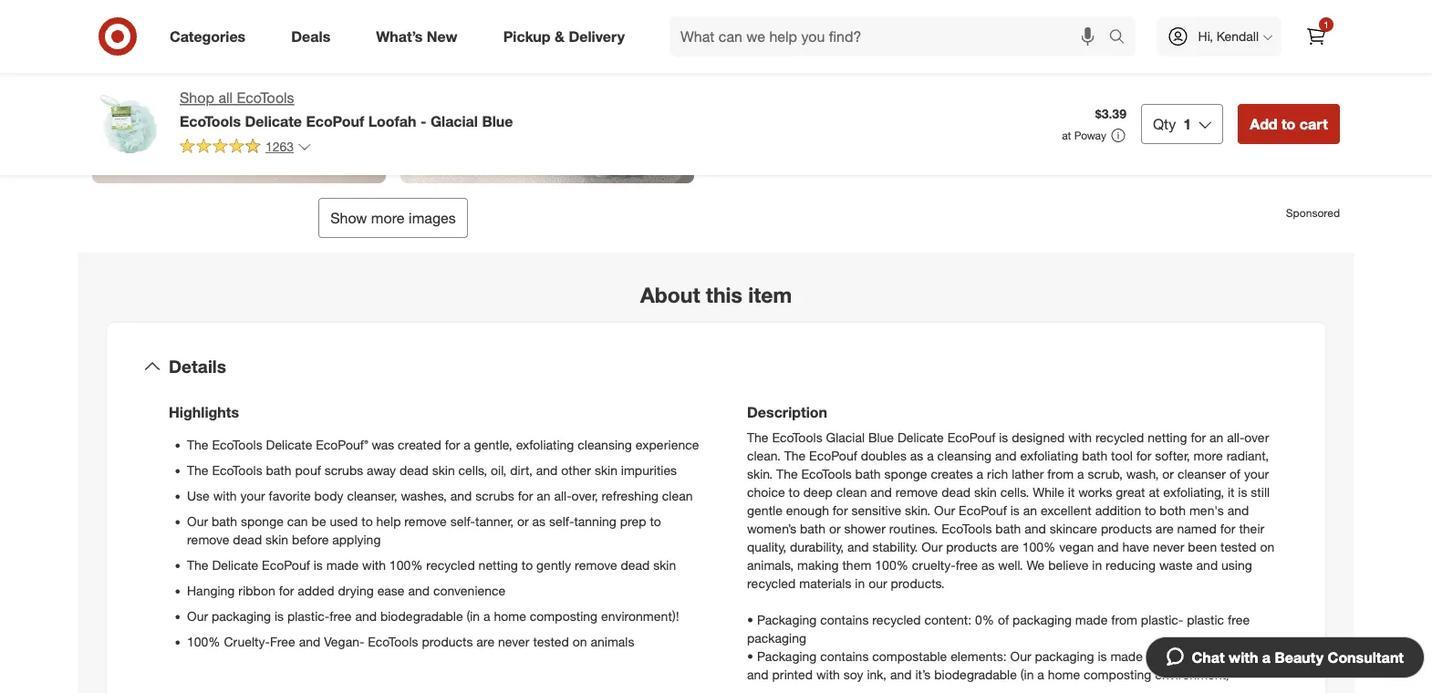 Task type: vqa. For each thing, say whether or not it's contained in the screenshot.
the top sponge
yes



Task type: describe. For each thing, give the bounding box(es) containing it.
cells,
[[459, 462, 487, 478]]

to left both
[[1145, 502, 1156, 518]]

it's
[[915, 667, 931, 683]]

100% left cruelty- on the bottom left of the page
[[187, 634, 220, 650]]

to left gently at the bottom left
[[522, 557, 533, 573]]

help
[[376, 513, 401, 529]]

1 horizontal spatial or
[[829, 521, 841, 537]]

washes,
[[401, 488, 447, 504]]

works
[[1079, 484, 1112, 500]]

lather
[[1012, 466, 1044, 482]]

softer,
[[1155, 448, 1190, 464]]

hanging ribbon for added drying ease and convenience
[[187, 583, 506, 599]]

1 vertical spatial tested
[[533, 634, 569, 650]]

free inside • packaging contains recycled content: 0% of packaging made from plastic- plastic free packaging • packaging contains compostable elements: our packaging is made from fsc certified paper and printed with soy ink, and it's biodegradable (in a home composting environment)
[[1228, 612, 1250, 628]]

dead down prep
[[621, 557, 650, 573]]

with inside the ecotools glacial blue delicate ecopouf is designed with recycled netting for an all-over clean. the ecopouf doubles as a cleansing and exfoliating bath tool for softer, more radiant, skin. the ecotools bath sponge creates a rich lather from a scrub, wash, or cleanser of your choice to deep clean and remove dead skin cells. while it works great at exfoliating, it is still gentle enough for sensitive skin. our ecopouf is an excellent addition to both men's and women's bath or shower routines. ecotools bath and skincare products are named for their quality, durability, and stability. our products are 100% vegan and have never been tested on animals, making them 100% cruelty-free as well. we believe in reducing waste and using recycled materials in our products.
[[1068, 430, 1092, 446]]

1 vertical spatial skin.
[[905, 502, 931, 518]]

2 horizontal spatial as
[[982, 557, 995, 573]]

search
[[1101, 29, 1145, 47]]

new
[[427, 27, 458, 45]]

2 vertical spatial made
[[1111, 648, 1143, 664]]

this
[[706, 282, 743, 308]]

loofah
[[368, 112, 417, 130]]

for down dirt,
[[518, 488, 533, 504]]

vegan
[[1059, 539, 1094, 555]]

1 self- from the left
[[450, 513, 475, 529]]

environment)!
[[601, 608, 679, 624]]

1263
[[265, 139, 294, 154]]

and up rich
[[995, 448, 1017, 464]]

creates
[[931, 466, 973, 482]]

0 horizontal spatial 1
[[1184, 115, 1192, 133]]

image of ecotools delicate ecopouf loofah - glacial blue image
[[92, 88, 165, 161]]

their
[[1239, 521, 1265, 537]]

0 horizontal spatial on
[[573, 634, 587, 650]]

wash,
[[1126, 466, 1159, 482]]

deep
[[804, 484, 833, 500]]

while
[[1033, 484, 1065, 500]]

1 horizontal spatial products
[[946, 539, 997, 555]]

convenience
[[433, 583, 506, 599]]

(in inside • packaging contains recycled content: 0% of packaging made from plastic- plastic free packaging • packaging contains compostable elements: our packaging is made from fsc certified paper and printed with soy ink, and it's biodegradable (in a home composting environment)
[[1021, 667, 1034, 683]]

exfoliating,
[[1163, 484, 1224, 500]]

environment)
[[1155, 667, 1230, 683]]

100% cruelty-free and vegan- ecotools products are never tested on animals
[[187, 634, 634, 650]]

0 horizontal spatial cleansing
[[578, 437, 632, 453]]

dead inside our bath sponge can be used to help remove self-tanner, or as self-tanning prep to remove dead skin before applying
[[233, 532, 262, 548]]

0 horizontal spatial exfoliating
[[516, 437, 574, 453]]

cleansing inside the ecotools glacial blue delicate ecopouf is designed with recycled netting for an all-over clean. the ecopouf doubles as a cleansing and exfoliating bath tool for softer, more radiant, skin. the ecotools bath sponge creates a rich lather from a scrub, wash, or cleanser of your choice to deep clean and remove dead skin cells. while it works great at exfoliating, it is still gentle enough for sensitive skin. our ecopouf is an excellent addition to both men's and women's bath or shower routines. ecotools bath and skincare products are named for their quality, durability, and stability. our products are 100% vegan and have never been tested on animals, making them 100% cruelty-free as well. we believe in reducing waste and using recycled materials in our products.
[[937, 448, 992, 464]]

to up enough
[[789, 484, 800, 500]]

1 vertical spatial from
[[1111, 612, 1138, 628]]

0 horizontal spatial are
[[477, 634, 495, 650]]

1 horizontal spatial made
[[1075, 612, 1108, 628]]

and up the sensitive
[[871, 484, 892, 500]]

0 vertical spatial skin.
[[747, 466, 773, 482]]

animals
[[591, 634, 634, 650]]

ecotools delicate ecopouf loofah, 5 of 11 image
[[92, 0, 386, 184]]

0 horizontal spatial never
[[498, 634, 530, 650]]

is left the still
[[1238, 484, 1248, 500]]

rich
[[987, 466, 1008, 482]]

$1,500.00
[[1095, 12, 1151, 28]]

0 vertical spatial biodegradable
[[380, 608, 463, 624]]

still
[[1251, 484, 1270, 500]]

skin down the ecotools delicate ecopouf® was created for a gentle, exfoliating cleansing experience
[[432, 462, 455, 478]]

to up the applying
[[362, 513, 373, 529]]

biodegradable inside • packaging contains recycled content: 0% of packaging made from plastic- plastic free packaging • packaging contains compostable elements: our packaging is made from fsc certified paper and printed with soy ink, and it's biodegradable (in a home composting environment)
[[934, 667, 1017, 683]]

recycled up convenience
[[426, 557, 475, 573]]

dead down created
[[400, 462, 429, 478]]

bath inside our bath sponge can be used to help remove self-tanner, or as self-tanning prep to remove dead skin before applying
[[212, 513, 237, 529]]

bath up durability,
[[800, 521, 826, 537]]

1 • from the top
[[747, 612, 754, 628]]

details
[[169, 356, 226, 377]]

to inside button
[[1282, 115, 1296, 133]]

skin right other
[[595, 462, 618, 478]]

1 link
[[1296, 16, 1337, 57]]

delicate inside the ecotools glacial blue delicate ecopouf is designed with recycled netting for an all-over clean. the ecopouf doubles as a cleansing and exfoliating bath tool for softer, more radiant, skin. the ecotools bath sponge creates a rich lather from a scrub, wash, or cleanser of your choice to deep clean and remove dead skin cells. while it works great at exfoliating, it is still gentle enough for sensitive skin. our ecopouf is an excellent addition to both men's and women's bath or shower routines. ecotools bath and skincare products are named for their quality, durability, and stability. our products are 100% vegan and have never been tested on animals, making them 100% cruelty-free as well. we believe in reducing waste and using recycled materials in our products.
[[898, 430, 944, 446]]

-
[[421, 112, 427, 130]]

0 horizontal spatial all-
[[554, 488, 572, 504]]

using
[[1222, 557, 1252, 573]]

bath up scrub,
[[1082, 448, 1108, 464]]

our
[[869, 575, 887, 591]]

clean.
[[747, 448, 781, 464]]

for up "wash,"
[[1136, 448, 1152, 464]]

with right "use"
[[213, 488, 237, 504]]

highlights
[[169, 403, 239, 421]]

for down "deep"
[[833, 502, 848, 518]]

about this item
[[640, 282, 792, 308]]

gentle,
[[474, 437, 512, 453]]

sponge inside the ecotools glacial blue delicate ecopouf is designed with recycled netting for an all-over clean. the ecopouf doubles as a cleansing and exfoliating bath tool for softer, more radiant, skin. the ecotools bath sponge creates a rich lather from a scrub, wash, or cleanser of your choice to deep clean and remove dead skin cells. while it works great at exfoliating, it is still gentle enough for sensitive skin. our ecopouf is an excellent addition to both men's and women's bath or shower routines. ecotools bath and skincare products are named for their quality, durability, and stability. our products are 100% vegan and have never been tested on animals, making them 100% cruelty-free as well. we believe in reducing waste and using recycled materials in our products.
[[884, 466, 927, 482]]

bath up well.
[[996, 521, 1021, 537]]

0 horizontal spatial home
[[494, 608, 526, 624]]

products.
[[891, 575, 945, 591]]

tool
[[1111, 448, 1133, 464]]

0 horizontal spatial your
[[240, 488, 265, 504]]

at
[[738, 54, 753, 72]]

0 horizontal spatial in
[[799, 12, 809, 28]]

our up routines.
[[934, 502, 955, 518]]

tanning
[[574, 513, 617, 529]]

paper
[[1255, 648, 1289, 664]]

2 horizontal spatial in
[[1092, 557, 1102, 573]]

and down been
[[1197, 557, 1218, 573]]

tanner,
[[475, 513, 514, 529]]

for left "their"
[[1220, 521, 1236, 537]]

image gallery element
[[92, 0, 694, 238]]

add to cart
[[1250, 115, 1328, 133]]

2 horizontal spatial products
[[1101, 521, 1152, 537]]

0 horizontal spatial clean
[[662, 488, 693, 504]]

over,
[[572, 488, 598, 504]]

the delicate ecopouf is made with 100% recycled netting to gently remove dead skin
[[187, 557, 676, 573]]

routines.
[[889, 521, 938, 537]]

and left "printed"
[[747, 667, 769, 683]]

bath up the favorite on the left of the page
[[266, 462, 292, 478]]

materials
[[799, 575, 852, 591]]

delicate up pouf
[[266, 437, 312, 453]]

ecopouf down the cells.
[[959, 502, 1007, 518]]

payments
[[897, 12, 953, 28]]

pickup
[[503, 27, 551, 45]]

cells.
[[1001, 484, 1029, 500]]

1 horizontal spatial are
[[1001, 539, 1019, 555]]

at a glance
[[738, 54, 816, 72]]

chat
[[1192, 649, 1225, 666]]

excellent
[[1041, 502, 1092, 518]]

the ecotools bath pouf scrubs away dead skin cells, oil, dirt, and other skin impurities
[[187, 462, 677, 478]]

bath down 'doubles'
[[855, 466, 881, 482]]

a inside button
[[1262, 649, 1271, 666]]

plastic- inside • packaging contains recycled content: 0% of packaging made from plastic- plastic free packaging • packaging contains compostable elements: our packaging is made from fsc certified paper and printed with soy ink, and it's biodegradable (in a home composting environment)
[[1141, 612, 1183, 628]]

recycled inside • packaging contains recycled content: 0% of packaging made from plastic- plastic free packaging • packaging contains compostable elements: our packaging is made from fsc certified paper and printed with soy ink, and it's biodegradable (in a home composting environment)
[[872, 612, 921, 628]]

1 horizontal spatial of
[[1037, 12, 1048, 28]]

is up added
[[314, 557, 323, 573]]

is inside • packaging contains recycled content: 0% of packaging made from plastic- plastic free packaging • packaging contains compostable elements: our packaging is made from fsc certified paper and printed with soy ink, and it's biodegradable (in a home composting environment)
[[1098, 648, 1107, 664]]

the right clean.
[[784, 448, 806, 464]]

2 contains from the top
[[820, 648, 869, 664]]

recycled down animals,
[[747, 575, 796, 591]]

chat with a beauty consultant button
[[1145, 637, 1425, 679]]

2 horizontal spatial or
[[1163, 466, 1174, 482]]

all- inside the ecotools glacial blue delicate ecopouf is designed with recycled netting for an all-over clean. the ecopouf doubles as a cleansing and exfoliating bath tool for softer, more radiant, skin. the ecotools bath sponge creates a rich lather from a scrub, wash, or cleanser of your choice to deep clean and remove dead skin cells. while it works great at exfoliating, it is still gentle enough for sensitive skin. our ecopouf is an excellent addition to both men's and women's bath or shower routines. ecotools bath and skincare products are named for their quality, durability, and stability. our products are 100% vegan and have never been tested on animals, making them 100% cruelty-free as well. we believe in reducing waste and using recycled materials in our products.
[[1227, 430, 1245, 446]]

for up the cells,
[[445, 437, 460, 453]]

is left designed
[[999, 430, 1008, 446]]

1 horizontal spatial scrubs
[[476, 488, 514, 504]]

cleanser
[[1178, 466, 1226, 482]]

for up cleanser
[[1191, 430, 1206, 446]]

1 horizontal spatial as
[[910, 448, 924, 464]]

ecopouf down before
[[262, 557, 310, 573]]

glance
[[769, 54, 816, 72]]

recycled up tool
[[1096, 430, 1144, 446]]

0 vertical spatial 1
[[1324, 19, 1329, 30]]

the ecotools delicate ecopouf® was created for a gentle, exfoliating cleansing experience
[[187, 437, 699, 453]]

refreshing
[[602, 488, 659, 504]]

free
[[270, 634, 295, 650]]

100% down stability.
[[875, 557, 909, 573]]

dirt,
[[510, 462, 533, 478]]

add
[[1250, 115, 1278, 133]]

the up choice
[[776, 466, 798, 482]]

0 vertical spatial made
[[326, 557, 359, 573]]

what's new
[[376, 27, 458, 45]]

as inside our bath sponge can be used to help remove self-tanner, or as self-tanning prep to remove dead skin before applying
[[532, 513, 546, 529]]

and up "their"
[[1228, 502, 1249, 518]]

remove down washes,
[[404, 513, 447, 529]]

glacial inside "shop all ecotools ecotools delicate ecopouf loofah - glacial blue"
[[431, 112, 478, 130]]

addition
[[1095, 502, 1141, 518]]

ecopouf up "deep"
[[809, 448, 857, 464]]

100% up ease
[[389, 557, 423, 573]]

been
[[1188, 539, 1217, 555]]

never inside the ecotools glacial blue delicate ecopouf is designed with recycled netting for an all-over clean. the ecopouf doubles as a cleansing and exfoliating bath tool for softer, more radiant, skin. the ecotools bath sponge creates a rich lather from a scrub, wash, or cleanser of your choice to deep clean and remove dead skin cells. while it works great at exfoliating, it is still gentle enough for sensitive skin. our ecopouf is an excellent addition to both men's and women's bath or shower routines. ecotools bath and skincare products are named for their quality, durability, and stability. our products are 100% vegan and have never been tested on animals, making them 100% cruelty-free as well. we believe in reducing waste and using recycled materials in our products.
[[1153, 539, 1185, 555]]

a inside • packaging contains recycled content: 0% of packaging made from plastic- plastic free packaging • packaging contains compostable elements: our packaging is made from fsc certified paper and printed with soy ink, and it's biodegradable (in a home composting environment)
[[1038, 667, 1044, 683]]

used
[[330, 513, 358, 529]]

doubles
[[861, 448, 907, 464]]

2 vertical spatial from
[[1147, 648, 1173, 664]]

with up ease
[[362, 557, 386, 573]]

pay
[[775, 12, 796, 28]]

packaging up cruelty- on the bottom left of the page
[[212, 608, 271, 624]]

0 horizontal spatial products
[[422, 634, 473, 650]]

2 horizontal spatial an
[[1210, 430, 1224, 446]]

ecopouf up creates
[[948, 430, 996, 446]]

and right free
[[299, 634, 320, 650]]

search button
[[1101, 16, 1145, 60]]

hi,
[[1198, 28, 1213, 44]]

free left payments
[[871, 12, 893, 28]]

more inside the ecotools glacial blue delicate ecopouf is designed with recycled netting for an all-over clean. the ecopouf doubles as a cleansing and exfoliating bath tool for softer, more radiant, skin. the ecotools bath sponge creates a rich lather from a scrub, wash, or cleanser of your choice to deep clean and remove dead skin cells. while it works great at exfoliating, it is still gentle enough for sensitive skin. our ecopouf is an excellent addition to both men's and women's bath or shower routines. ecotools bath and skincare products are named for their quality, durability, and stability. our products are 100% vegan and have never been tested on animals, making them 100% cruelty-free as well. we believe in reducing waste and using recycled materials in our products.
[[1194, 448, 1223, 464]]

men's
[[1190, 502, 1224, 518]]

remove right gently at the bottom left
[[575, 557, 617, 573]]

stability.
[[873, 539, 918, 555]]

packaging up "printed"
[[747, 630, 806, 646]]



Task type: locate. For each thing, give the bounding box(es) containing it.
our down hanging
[[187, 608, 208, 624]]

recycled
[[1096, 430, 1144, 446], [426, 557, 475, 573], [747, 575, 796, 591], [872, 612, 921, 628]]

what's
[[376, 27, 423, 45]]

clean down impurities
[[662, 488, 693, 504]]

1 horizontal spatial biodegradable
[[934, 667, 1017, 683]]

2 horizontal spatial made
[[1111, 648, 1143, 664]]

exfoliating inside the ecotools glacial blue delicate ecopouf is designed with recycled netting for an all-over clean. the ecopouf doubles as a cleansing and exfoliating bath tool for softer, more radiant, skin. the ecotools bath sponge creates a rich lather from a scrub, wash, or cleanser of your choice to deep clean and remove dead skin cells. while it works great at exfoliating, it is still gentle enough for sensitive skin. our ecopouf is an excellent addition to both men's and women's bath or shower routines. ecotools bath and skincare products are named for their quality, durability, and stability. our products are 100% vegan and have never been tested on animals, making them 100% cruelty-free as well. we believe in reducing waste and using recycled materials in our products.
[[1020, 448, 1079, 464]]

1 horizontal spatial more
[[1194, 448, 1223, 464]]

1 vertical spatial •
[[747, 648, 754, 664]]

1 horizontal spatial home
[[1048, 667, 1080, 683]]

skin down can
[[266, 532, 288, 548]]

all
[[218, 89, 233, 107]]

self- down over,
[[549, 513, 574, 529]]

the down highlights
[[187, 437, 208, 453]]

created
[[398, 437, 441, 453]]

categories
[[170, 27, 246, 45]]

0 vertical spatial netting
[[1148, 430, 1187, 446]]

0 vertical spatial home
[[494, 608, 526, 624]]

0 horizontal spatial made
[[326, 557, 359, 573]]

be
[[312, 513, 326, 529]]

added
[[298, 583, 334, 599]]

compostable
[[872, 648, 947, 664]]

for
[[1191, 430, 1206, 446], [445, 437, 460, 453], [1136, 448, 1152, 464], [518, 488, 533, 504], [833, 502, 848, 518], [1220, 521, 1236, 537], [279, 583, 294, 599]]

netting inside the ecotools glacial blue delicate ecopouf is designed with recycled netting for an all-over clean. the ecopouf doubles as a cleansing and exfoliating bath tool for softer, more radiant, skin. the ecotools bath sponge creates a rich lather from a scrub, wash, or cleanser of your choice to deep clean and remove dead skin cells. while it works great at exfoliating, it is still gentle enough for sensitive skin. our ecopouf is an excellent addition to both men's and women's bath or shower routines. ecotools bath and skincare products are named for their quality, durability, and stability. our products are 100% vegan and have never been tested on animals, making them 100% cruelty-free as well. we believe in reducing waste and using recycled materials in our products.
[[1148, 430, 1187, 446]]

qty 1
[[1153, 115, 1192, 133]]

categories link
[[154, 16, 268, 57]]

of inside • packaging contains recycled content: 0% of packaging made from plastic- plastic free packaging • packaging contains compostable elements: our packaging is made from fsc certified paper and printed with soy ink, and it's biodegradable (in a home composting environment)
[[998, 612, 1009, 628]]

sponge left can
[[241, 513, 284, 529]]

great
[[1116, 484, 1145, 500]]

your up the still
[[1244, 466, 1269, 482]]

an up cleanser
[[1210, 430, 1224, 446]]

use with your favorite body cleanser, washes, and scrubs for an all-over, refreshing clean
[[187, 488, 693, 504]]

composting down gently at the bottom left
[[530, 608, 598, 624]]

1 horizontal spatial (in
[[1021, 667, 1034, 683]]

our right elements:
[[1010, 648, 1031, 664]]

more up cleanser
[[1194, 448, 1223, 464]]

blue inside "shop all ecotools ecotools delicate ecopouf loofah - glacial blue"
[[482, 112, 513, 130]]

from inside the ecotools glacial blue delicate ecopouf is designed with recycled netting for an all-over clean. the ecopouf doubles as a cleansing and exfoliating bath tool for softer, more radiant, skin. the ecotools bath sponge creates a rich lather from a scrub, wash, or cleanser of your choice to deep clean and remove dead skin cells. while it works great at exfoliating, it is still gentle enough for sensitive skin. our ecopouf is an excellent addition to both men's and women's bath or shower routines. ecotools bath and skincare products are named for their quality, durability, and stability. our products are 100% vegan and have never been tested on animals, making them 100% cruelty-free as well. we believe in reducing waste and using recycled materials in our products.
[[1048, 466, 1074, 482]]

details button
[[121, 338, 1311, 396]]

believe
[[1048, 557, 1089, 573]]

more inside button
[[371, 209, 405, 227]]

contains down materials
[[820, 612, 869, 628]]

ecopouf inside "shop all ecotools ecotools delicate ecopouf loofah - glacial blue"
[[306, 112, 364, 130]]

1 horizontal spatial skin.
[[905, 502, 931, 518]]

dead inside the ecotools glacial blue delicate ecopouf is designed with recycled netting for an all-over clean. the ecopouf doubles as a cleansing and exfoliating bath tool for softer, more radiant, skin. the ecotools bath sponge creates a rich lather from a scrub, wash, or cleanser of your choice to deep clean and remove dead skin cells. while it works great at exfoliating, it is still gentle enough for sensitive skin. our ecopouf is an excellent addition to both men's and women's bath or shower routines. ecotools bath and skincare products are named for their quality, durability, and stability. our products are 100% vegan and have never been tested on animals, making them 100% cruelty-free as well. we believe in reducing waste and using recycled materials in our products.
[[942, 484, 971, 500]]

products down the our packaging is plastic-free and biodegradable (in a home composting environment)!
[[422, 634, 473, 650]]

shop all ecotools ecotools delicate ecopouf loofah - glacial blue
[[180, 89, 513, 130]]

is up free
[[274, 608, 284, 624]]

poway
[[1074, 129, 1107, 142]]

certified
[[1205, 648, 1252, 664]]

1 vertical spatial blue
[[868, 430, 894, 446]]

2 • from the top
[[747, 648, 754, 664]]

0 horizontal spatial skin.
[[747, 466, 773, 482]]

0 horizontal spatial glacial
[[431, 112, 478, 130]]

0 vertical spatial composting
[[530, 608, 598, 624]]

What can we help you find? suggestions appear below search field
[[670, 16, 1114, 57]]

your left the favorite on the left of the page
[[240, 488, 265, 504]]

contains up soy
[[820, 648, 869, 664]]

2 it from the left
[[1228, 484, 1235, 500]]

skin
[[432, 462, 455, 478], [595, 462, 618, 478], [974, 484, 997, 500], [266, 532, 288, 548], [653, 557, 676, 573]]

away
[[367, 462, 396, 478]]

&
[[555, 27, 565, 45]]

the up hanging
[[187, 557, 208, 573]]

delivery
[[569, 27, 625, 45]]

delicate inside "shop all ecotools ecotools delicate ecopouf loofah - glacial blue"
[[245, 112, 302, 130]]

0 horizontal spatial sponge
[[241, 513, 284, 529]]

gentle
[[747, 502, 783, 518]]

1 vertical spatial biodegradable
[[934, 667, 1017, 683]]

an down the cells.
[[1023, 502, 1037, 518]]

1 packaging from the top
[[757, 612, 817, 628]]

1 horizontal spatial an
[[1023, 502, 1037, 518]]

it left the still
[[1228, 484, 1235, 500]]

cleansing up creates
[[937, 448, 992, 464]]

was
[[372, 437, 394, 453]]

and down the cells,
[[451, 488, 472, 504]]

choice
[[747, 484, 785, 500]]

the
[[747, 430, 769, 446], [187, 437, 208, 453], [784, 448, 806, 464], [187, 462, 208, 478], [776, 466, 798, 482], [187, 557, 208, 573]]

0 horizontal spatial tested
[[533, 634, 569, 650]]

100% up the "we"
[[1022, 539, 1056, 555]]

2 vertical spatial on
[[573, 634, 587, 650]]

all- up radiant,
[[1227, 430, 1245, 446]]

as right 'doubles'
[[910, 448, 924, 464]]

plastic- down added
[[287, 608, 330, 624]]

100%
[[1022, 539, 1056, 555], [875, 557, 909, 573], [389, 557, 423, 573], [187, 634, 220, 650]]

and down excellent
[[1025, 521, 1046, 537]]

on
[[956, 12, 971, 28], [1260, 539, 1275, 555], [573, 634, 587, 650]]

biodegradable up the 100% cruelty-free and vegan- ecotools products are never tested on animals
[[380, 608, 463, 624]]

deals link
[[276, 16, 353, 57]]

more
[[371, 209, 405, 227], [1194, 448, 1223, 464]]

and left have
[[1098, 539, 1119, 555]]

1 vertical spatial at
[[1149, 484, 1160, 500]]

to right add
[[1282, 115, 1296, 133]]

women's
[[747, 521, 797, 537]]

skin down rich
[[974, 484, 997, 500]]

1 vertical spatial scrubs
[[476, 488, 514, 504]]

0 vertical spatial scrubs
[[325, 462, 363, 478]]

0 horizontal spatial netting
[[479, 557, 518, 573]]

pickup & delivery
[[503, 27, 625, 45]]

on right payments
[[956, 12, 971, 28]]

skin inside the ecotools glacial blue delicate ecopouf is designed with recycled netting for an all-over clean. the ecopouf doubles as a cleansing and exfoliating bath tool for softer, more radiant, skin. the ecotools bath sponge creates a rich lather from a scrub, wash, or cleanser of your choice to deep clean and remove dead skin cells. while it works great at exfoliating, it is still gentle enough for sensitive skin. our ecopouf is an excellent addition to both men's and women's bath or shower routines. ecotools bath and skincare products are named for their quality, durability, and stability. our products are 100% vegan and have never been tested on animals, making them 100% cruelty-free as well. we believe in reducing waste and using recycled materials in our products.
[[974, 484, 997, 500]]

clean
[[836, 484, 867, 500], [662, 488, 693, 504]]

1 horizontal spatial on
[[956, 12, 971, 28]]

our inside our bath sponge can be used to help remove self-tanner, or as self-tanning prep to remove dead skin before applying
[[187, 513, 208, 529]]

1 vertical spatial home
[[1048, 667, 1080, 683]]

0 vertical spatial from
[[1048, 466, 1074, 482]]

packaging
[[212, 608, 271, 624], [1013, 612, 1072, 628], [747, 630, 806, 646], [1035, 648, 1094, 664]]

0 horizontal spatial as
[[532, 513, 546, 529]]

products
[[1101, 521, 1152, 537], [946, 539, 997, 555], [422, 634, 473, 650]]

packaging
[[757, 612, 817, 628], [757, 648, 817, 664]]

with inside button
[[1229, 649, 1258, 666]]

bath
[[1082, 448, 1108, 464], [266, 462, 292, 478], [855, 466, 881, 482], [212, 513, 237, 529], [800, 521, 826, 537], [996, 521, 1021, 537]]

blue right the -
[[482, 112, 513, 130]]

and right ease
[[408, 583, 430, 599]]

shower
[[844, 521, 886, 537]]

an left over,
[[537, 488, 551, 504]]

making
[[797, 557, 839, 573]]

0 horizontal spatial blue
[[482, 112, 513, 130]]

1 horizontal spatial netting
[[1148, 430, 1187, 446]]

blue
[[482, 112, 513, 130], [868, 430, 894, 446]]

skin up environment)!
[[653, 557, 676, 573]]

what's new link
[[361, 16, 480, 57]]

composting inside • packaging contains recycled content: 0% of packaging made from plastic- plastic free packaging • packaging contains compostable elements: our packaging is made from fsc certified paper and printed with soy ink, and it's biodegradable (in a home composting environment)
[[1084, 667, 1152, 683]]

0 horizontal spatial more
[[371, 209, 405, 227]]

0 horizontal spatial an
[[537, 488, 551, 504]]

0 vertical spatial are
[[1156, 521, 1174, 537]]

2 vertical spatial as
[[982, 557, 995, 573]]

for left added
[[279, 583, 294, 599]]

1 vertical spatial more
[[1194, 448, 1223, 464]]

gently
[[536, 557, 571, 573]]

designed
[[1012, 430, 1065, 446]]

remove down "use"
[[187, 532, 229, 548]]

1 it from the left
[[1068, 484, 1075, 500]]

in down vegan
[[1092, 557, 1102, 573]]

free
[[871, 12, 893, 28], [956, 557, 978, 573], [330, 608, 352, 624], [1228, 612, 1250, 628]]

with right chat
[[1229, 649, 1258, 666]]

1 horizontal spatial sponge
[[884, 466, 927, 482]]

1 vertical spatial in
[[1092, 557, 1102, 573]]

1 vertical spatial never
[[498, 634, 530, 650]]

have
[[1123, 539, 1149, 555]]

from left fsc at right
[[1147, 648, 1173, 664]]

is down the cells.
[[1011, 502, 1020, 518]]

at inside the ecotools glacial blue delicate ecopouf is designed with recycled netting for an all-over clean. the ecopouf doubles as a cleansing and exfoliating bath tool for softer, more radiant, skin. the ecotools bath sponge creates a rich lather from a scrub, wash, or cleanser of your choice to deep clean and remove dead skin cells. while it works great at exfoliating, it is still gentle enough for sensitive skin. our ecopouf is an excellent addition to both men's and women's bath or shower routines. ecotools bath and skincare products are named for their quality, durability, and stability. our products are 100% vegan and have never been tested on animals, making them 100% cruelty-free as well. we believe in reducing waste and using recycled materials in our products.
[[1149, 484, 1160, 500]]

and up them
[[847, 539, 869, 555]]

of right the 0%
[[998, 612, 1009, 628]]

0 vertical spatial •
[[747, 612, 754, 628]]

the for the delicate ecopouf is made with 100% recycled netting to gently remove dead skin
[[187, 557, 208, 573]]

our inside • packaging contains recycled content: 0% of packaging made from plastic- plastic free packaging • packaging contains compostable elements: our packaging is made from fsc certified paper and printed with soy ink, and it's biodegradable (in a home composting environment)
[[1010, 648, 1031, 664]]

home
[[494, 608, 526, 624], [1048, 667, 1080, 683]]

dead down creates
[[942, 484, 971, 500]]

them
[[842, 557, 872, 573]]

recycled up compostable
[[872, 612, 921, 628]]

0 horizontal spatial scrubs
[[325, 462, 363, 478]]

0 horizontal spatial self-
[[450, 513, 475, 529]]

enough
[[786, 502, 829, 518]]

blue inside the ecotools glacial blue delicate ecopouf is designed with recycled netting for an all-over clean. the ecopouf doubles as a cleansing and exfoliating bath tool for softer, more radiant, skin. the ecotools bath sponge creates a rich lather from a scrub, wash, or cleanser of your choice to deep clean and remove dead skin cells. while it works great at exfoliating, it is still gentle enough for sensitive skin. our ecopouf is an excellent addition to both men's and women's bath or shower routines. ecotools bath and skincare products are named for their quality, durability, and stability. our products are 100% vegan and have never been tested on animals, making them 100% cruelty-free as well. we believe in reducing waste and using recycled materials in our products.
[[868, 430, 894, 446]]

packaging right elements:
[[1035, 648, 1094, 664]]

1 right "qty"
[[1184, 115, 1192, 133]]

and down drying
[[355, 608, 377, 624]]

cleansing up other
[[578, 437, 632, 453]]

1 horizontal spatial exfoliating
[[1020, 448, 1079, 464]]

1 horizontal spatial composting
[[1084, 667, 1152, 683]]

waste
[[1159, 557, 1193, 573]]

0 vertical spatial sponge
[[884, 466, 927, 482]]

0 vertical spatial as
[[910, 448, 924, 464]]

and right dirt,
[[536, 462, 558, 478]]

consultant
[[1328, 649, 1404, 666]]

your inside the ecotools glacial blue delicate ecopouf is designed with recycled netting for an all-over clean. the ecopouf doubles as a cleansing and exfoliating bath tool for softer, more radiant, skin. the ecotools bath sponge creates a rich lather from a scrub, wash, or cleanser of your choice to deep clean and remove dead skin cells. while it works great at exfoliating, it is still gentle enough for sensitive skin. our ecopouf is an excellent addition to both men's and women's bath or shower routines. ecotools bath and skincare products are named for their quality, durability, and stability. our products are 100% vegan and have never been tested on animals, making them 100% cruelty-free as well. we believe in reducing waste and using recycled materials in our products.
[[1244, 466, 1269, 482]]

netting
[[1148, 430, 1187, 446], [479, 557, 518, 573]]

0 horizontal spatial plastic-
[[287, 608, 330, 624]]

or
[[1163, 466, 1174, 482], [517, 513, 529, 529], [829, 521, 841, 537]]

our down "use"
[[187, 513, 208, 529]]

0 horizontal spatial (in
[[467, 608, 480, 624]]

1263 link
[[180, 138, 312, 159]]

0 vertical spatial products
[[1101, 521, 1152, 537]]

1 right the "kendall"
[[1324, 19, 1329, 30]]

2 horizontal spatial from
[[1147, 648, 1173, 664]]

fsc
[[1176, 648, 1201, 664]]

1 vertical spatial are
[[1001, 539, 1019, 555]]

or up durability,
[[829, 521, 841, 537]]

free inside the ecotools glacial blue delicate ecopouf is designed with recycled netting for an all-over clean. the ecopouf doubles as a cleansing and exfoliating bath tool for softer, more radiant, skin. the ecotools bath sponge creates a rich lather from a scrub, wash, or cleanser of your choice to deep clean and remove dead skin cells. while it works great at exfoliating, it is still gentle enough for sensitive skin. our ecopouf is an excellent addition to both men's and women's bath or shower routines. ecotools bath and skincare products are named for their quality, durability, and stability. our products are 100% vegan and have never been tested on animals, making them 100% cruelty-free as well. we believe in reducing waste and using recycled materials in our products.
[[956, 557, 978, 573]]

never up the waste
[[1153, 539, 1185, 555]]

other
[[561, 462, 591, 478]]

about
[[640, 282, 700, 308]]

from down reducing on the right bottom of page
[[1111, 612, 1138, 628]]

1 horizontal spatial at
[[1149, 484, 1160, 500]]

on inside the ecotools glacial blue delicate ecopouf is designed with recycled netting for an all-over clean. the ecopouf doubles as a cleansing and exfoliating bath tool for softer, more radiant, skin. the ecotools bath sponge creates a rich lather from a scrub, wash, or cleanser of your choice to deep clean and remove dead skin cells. while it works great at exfoliating, it is still gentle enough for sensitive skin. our ecopouf is an excellent addition to both men's and women's bath or shower routines. ecotools bath and skincare products are named for their quality, durability, and stability. our products are 100% vegan and have never been tested on animals, making them 100% cruelty-free as well. we believe in reducing waste and using recycled materials in our products.
[[1260, 539, 1275, 555]]

we
[[1027, 557, 1045, 573]]

the up "use"
[[187, 462, 208, 478]]

is left fsc at right
[[1098, 648, 1107, 664]]

ecotools delicate ecopouf loofah, 6 of 11 image
[[400, 0, 694, 184]]

0 horizontal spatial of
[[998, 612, 1009, 628]]

ink,
[[867, 667, 887, 683]]

the for the ecotools bath pouf scrubs away dead skin cells, oil, dirt, and other skin impurities
[[187, 462, 208, 478]]

content:
[[925, 612, 972, 628]]

tested
[[1221, 539, 1257, 555], [533, 634, 569, 650]]

1 contains from the top
[[820, 612, 869, 628]]

0 vertical spatial more
[[371, 209, 405, 227]]

scrubs up tanner,
[[476, 488, 514, 504]]

1 vertical spatial sponge
[[241, 513, 284, 529]]

are down both
[[1156, 521, 1174, 537]]

are up well.
[[1001, 539, 1019, 555]]

home inside • packaging contains recycled content: 0% of packaging made from plastic- plastic free packaging • packaging contains compostable elements: our packaging is made from fsc certified paper and printed with soy ink, and it's biodegradable (in a home composting environment)
[[1048, 667, 1080, 683]]

animals,
[[747, 557, 794, 573]]

cleansing
[[578, 437, 632, 453], [937, 448, 992, 464]]

1 horizontal spatial from
[[1111, 612, 1138, 628]]

tested inside the ecotools glacial blue delicate ecopouf is designed with recycled netting for an all-over clean. the ecopouf doubles as a cleansing and exfoliating bath tool for softer, more radiant, skin. the ecotools bath sponge creates a rich lather from a scrub, wash, or cleanser of your choice to deep clean and remove dead skin cells. while it works great at exfoliating, it is still gentle enough for sensitive skin. our ecopouf is an excellent addition to both men's and women's bath or shower routines. ecotools bath and skincare products are named for their quality, durability, and stability. our products are 100% vegan and have never been tested on animals, making them 100% cruelty-free as well. we believe in reducing waste and using recycled materials in our products.
[[1221, 539, 1257, 555]]

2 vertical spatial products
[[422, 634, 473, 650]]

or down softer,
[[1163, 466, 1174, 482]]

0 vertical spatial (in
[[467, 608, 480, 624]]

2 vertical spatial of
[[998, 612, 1009, 628]]

in
[[799, 12, 809, 28], [1092, 557, 1102, 573], [855, 575, 865, 591]]

sponge inside our bath sponge can be used to help remove self-tanner, or as self-tanning prep to remove dead skin before applying
[[241, 513, 284, 529]]

it up excellent
[[1068, 484, 1075, 500]]

can
[[287, 513, 308, 529]]

with left soy
[[816, 667, 840, 683]]

1 vertical spatial made
[[1075, 612, 1108, 628]]

delicate up ribbon
[[212, 557, 258, 573]]

1 vertical spatial all-
[[554, 488, 572, 504]]

plastic- left plastic
[[1141, 612, 1183, 628]]

skin inside our bath sponge can be used to help remove self-tanner, or as self-tanning prep to remove dead skin before applying
[[266, 532, 288, 548]]

•
[[747, 612, 754, 628], [747, 648, 754, 664]]

1 horizontal spatial glacial
[[826, 430, 865, 446]]

in left 4
[[799, 12, 809, 28]]

1 vertical spatial packaging
[[757, 648, 817, 664]]

free up vegan-
[[330, 608, 352, 624]]

ease
[[377, 583, 405, 599]]

drying
[[338, 583, 374, 599]]

on left animals
[[573, 634, 587, 650]]

1 horizontal spatial all-
[[1227, 430, 1245, 446]]

biodegradable down elements:
[[934, 667, 1017, 683]]

and down compostable
[[890, 667, 912, 683]]

the for the ecotools delicate ecopouf® was created for a gentle, exfoliating cleansing experience
[[187, 437, 208, 453]]

1 horizontal spatial self-
[[549, 513, 574, 529]]

tested left animals
[[533, 634, 569, 650]]

0 vertical spatial packaging
[[757, 612, 817, 628]]

netting up convenience
[[479, 557, 518, 573]]

self- down use with your favorite body cleanser, washes, and scrubs for an all-over, refreshing clean
[[450, 513, 475, 529]]

never down convenience
[[498, 634, 530, 650]]

to right prep
[[650, 513, 661, 529]]

with inside • packaging contains recycled content: 0% of packaging made from plastic- plastic free packaging • packaging contains compostable elements: our packaging is made from fsc certified paper and printed with soy ink, and it's biodegradable (in a home composting environment)
[[816, 667, 840, 683]]

cart
[[1300, 115, 1328, 133]]

packaging down the "we"
[[1013, 612, 1072, 628]]

• packaging contains recycled content: 0% of packaging made from plastic- plastic free packaging • packaging contains compostable elements: our packaging is made from fsc certified paper and printed with soy ink, and it's biodegradable (in a home composting environment)
[[747, 612, 1289, 683]]

the ecotools glacial blue delicate ecopouf is designed with recycled netting for an all-over clean. the ecopouf doubles as a cleansing and exfoliating bath tool for softer, more radiant, skin. the ecotools bath sponge creates a rich lather from a scrub, wash, or cleanser of your choice to deep clean and remove dead skin cells. while it works great at exfoliating, it is still gentle enough for sensitive skin. our ecopouf is an excellent addition to both men's and women's bath or shower routines. ecotools bath and skincare products are named for their quality, durability, and stability. our products are 100% vegan and have never been tested on animals, making them 100% cruelty-free as well. we believe in reducing waste and using recycled materials in our products.
[[747, 430, 1275, 591]]

self-
[[450, 513, 475, 529], [549, 513, 574, 529]]

description
[[747, 403, 827, 421]]

2 packaging from the top
[[757, 648, 817, 664]]

our up cruelty-
[[922, 539, 943, 555]]

0 vertical spatial tested
[[1221, 539, 1257, 555]]

of inside the ecotools glacial blue delicate ecopouf is designed with recycled netting for an all-over clean. the ecopouf doubles as a cleansing and exfoliating bath tool for softer, more radiant, skin. the ecotools bath sponge creates a rich lather from a scrub, wash, or cleanser of your choice to deep clean and remove dead skin cells. while it works great at exfoliating, it is still gentle enough for sensitive skin. our ecopouf is an excellent addition to both men's and women's bath or shower routines. ecotools bath and skincare products are named for their quality, durability, and stability. our products are 100% vegan and have never been tested on animals, making them 100% cruelty-free as well. we believe in reducing waste and using recycled materials in our products.
[[1230, 466, 1241, 482]]

0 vertical spatial at
[[1062, 129, 1071, 142]]

2 vertical spatial in
[[855, 575, 865, 591]]

1 horizontal spatial 1
[[1324, 19, 1329, 30]]

delicate up 'doubles'
[[898, 430, 944, 446]]

scrub,
[[1088, 466, 1123, 482]]

beauty
[[1275, 649, 1324, 666]]

0 vertical spatial glacial
[[431, 112, 478, 130]]

glacial inside the ecotools glacial blue delicate ecopouf is designed with recycled netting for an all-over clean. the ecopouf doubles as a cleansing and exfoliating bath tool for softer, more radiant, skin. the ecotools bath sponge creates a rich lather from a scrub, wash, or cleanser of your choice to deep clean and remove dead skin cells. while it works great at exfoliating, it is still gentle enough for sensitive skin. our ecopouf is an excellent addition to both men's and women's bath or shower routines. ecotools bath and skincare products are named for their quality, durability, and stability. our products are 100% vegan and have never been tested on animals, making them 100% cruelty-free as well. we believe in reducing waste and using recycled materials in our products.
[[826, 430, 865, 446]]

0 vertical spatial blue
[[482, 112, 513, 130]]

remove inside the ecotools glacial blue delicate ecopouf is designed with recycled netting for an all-over clean. the ecopouf doubles as a cleansing and exfoliating bath tool for softer, more radiant, skin. the ecotools bath sponge creates a rich lather from a scrub, wash, or cleanser of your choice to deep clean and remove dead skin cells. while it works great at exfoliating, it is still gentle enough for sensitive skin. our ecopouf is an excellent addition to both men's and women's bath or shower routines. ecotools bath and skincare products are named for their quality, durability, and stability. our products are 100% vegan and have never been tested on animals, making them 100% cruelty-free as well. we believe in reducing waste and using recycled materials in our products.
[[896, 484, 938, 500]]

0%
[[975, 612, 994, 628]]

0 vertical spatial all-
[[1227, 430, 1245, 446]]

cruelty-
[[912, 557, 956, 573]]

0 vertical spatial never
[[1153, 539, 1185, 555]]

2 horizontal spatial of
[[1230, 466, 1241, 482]]

exfoliating down designed
[[1020, 448, 1079, 464]]

plastic
[[1187, 612, 1224, 628]]

1 horizontal spatial blue
[[868, 430, 894, 446]]

2 horizontal spatial are
[[1156, 521, 1174, 537]]

clean inside the ecotools glacial blue delicate ecopouf is designed with recycled netting for an all-over clean. the ecopouf doubles as a cleansing and exfoliating bath tool for softer, more radiant, skin. the ecotools bath sponge creates a rich lather from a scrub, wash, or cleanser of your choice to deep clean and remove dead skin cells. while it works great at exfoliating, it is still gentle enough for sensitive skin. our ecopouf is an excellent addition to both men's and women's bath or shower routines. ecotools bath and skincare products are named for their quality, durability, and stability. our products are 100% vegan and have never been tested on animals, making them 100% cruelty-free as well. we believe in reducing waste and using recycled materials in our products.
[[836, 484, 867, 500]]

1 vertical spatial netting
[[479, 557, 518, 573]]

oil,
[[491, 462, 507, 478]]

bath up hanging
[[212, 513, 237, 529]]

ribbon
[[238, 583, 275, 599]]

1 horizontal spatial plastic-
[[1141, 612, 1183, 628]]

1 vertical spatial contains
[[820, 648, 869, 664]]

or inside our bath sponge can be used to help remove self-tanner, or as self-tanning prep to remove dead skin before applying
[[517, 513, 529, 529]]

2 self- from the left
[[549, 513, 574, 529]]

0 vertical spatial of
[[1037, 12, 1048, 28]]

sponsored
[[1286, 205, 1340, 219]]

exfoliating up dirt,
[[516, 437, 574, 453]]

1 horizontal spatial your
[[1244, 466, 1269, 482]]

the for the ecotools glacial blue delicate ecopouf is designed with recycled netting for an all-over clean. the ecopouf doubles as a cleansing and exfoliating bath tool for softer, more radiant, skin. the ecotools bath sponge creates a rich lather from a scrub, wash, or cleanser of your choice to deep clean and remove dead skin cells. while it works great at exfoliating, it is still gentle enough for sensitive skin. our ecopouf is an excellent addition to both men's and women's bath or shower routines. ecotools bath and skincare products are named for their quality, durability, and stability. our products are 100% vegan and have never been tested on animals, making them 100% cruelty-free as well. we believe in reducing waste and using recycled materials in our products.
[[747, 430, 769, 446]]

1 vertical spatial composting
[[1084, 667, 1152, 683]]

0 vertical spatial in
[[799, 12, 809, 28]]

1 vertical spatial products
[[946, 539, 997, 555]]

glacial right the -
[[431, 112, 478, 130]]

ecopouf®
[[316, 437, 368, 453]]

1 vertical spatial (in
[[1021, 667, 1034, 683]]

more right show
[[371, 209, 405, 227]]

1 vertical spatial as
[[532, 513, 546, 529]]



